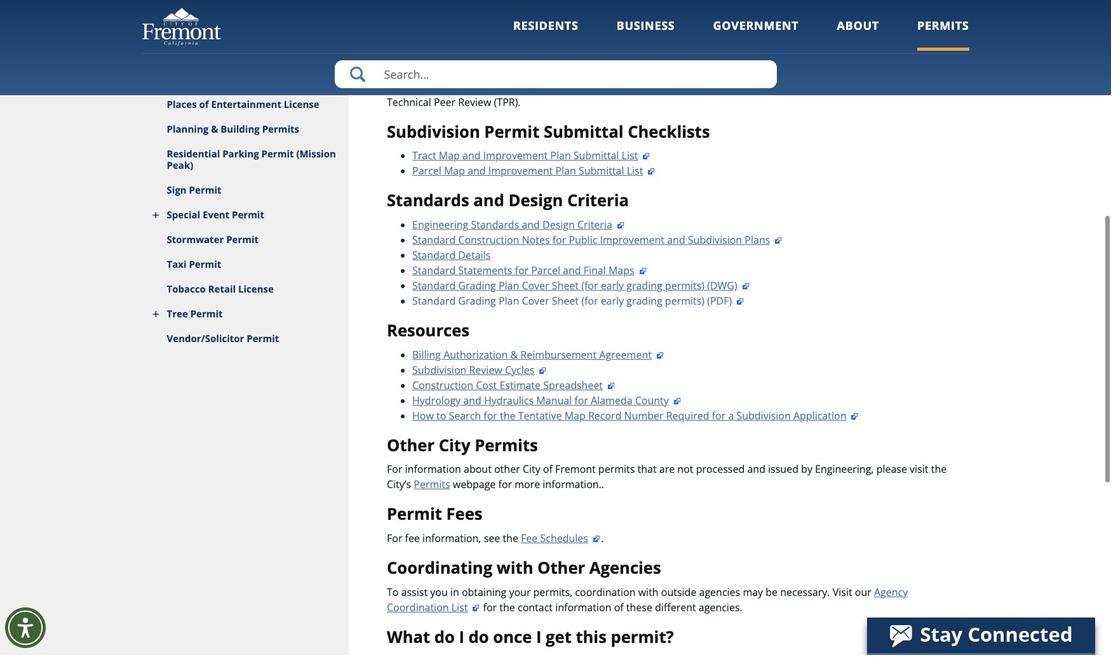 Task type: locate. For each thing, give the bounding box(es) containing it.
2 vertical spatial improvement
[[600, 233, 665, 247]]

tract
[[412, 149, 436, 163]]

1 vertical spatial sheet
[[552, 294, 579, 308]]

1 horizontal spatial tentative
[[866, 0, 915, 9]]

stay connected image
[[867, 618, 1094, 654]]

for down notes
[[515, 264, 529, 278]]

permits link up permit fees
[[414, 478, 450, 492]]

a right required
[[728, 409, 734, 423]]

1 horizontal spatial visit
[[910, 463, 929, 477]]

permits) left (pdf)
[[665, 294, 705, 308]]

.
[[778, 65, 780, 79], [601, 532, 604, 546]]

1 vertical spatial be
[[766, 586, 778, 600]]

the inside resources billing authorization & reimbursement agreement subdivision review cycles construction cost estimate spreadsheet hydrology and hydraulics manual for alameda county how to search for the tentative map record number required for a subdivision application
[[500, 409, 516, 423]]

permits left that
[[598, 463, 635, 477]]

0 horizontal spatial permits
[[470, 65, 506, 79]]

engineering
[[387, 80, 443, 94], [412, 218, 469, 232]]

city inside for information about other city of fremont permits that are not processed and issued by engineering, please   visit the city's
[[523, 463, 541, 477]]

residents
[[513, 18, 579, 33]]

permit up peer at the top left of the page
[[446, 80, 477, 94]]

permits right "building"
[[262, 123, 299, 135]]

are up (sam);
[[894, 65, 910, 79]]

in
[[450, 586, 459, 600]]

parcel inside standards and design criteria engineering standards and design criteria standard construction notes for public improvement and subdivision plans standard details standard statements for parcel and final maps standard grading plan cover sheet (for early grading permits) (dwg) standard grading plan cover sheet (for early grading permits) (pdf)
[[531, 264, 560, 278]]

list inside "agency coordination list"
[[452, 601, 468, 615]]

places
[[167, 98, 197, 111]]

permit right parking
[[262, 147, 294, 160]]

engineering up technical
[[387, 80, 443, 94]]

online
[[594, 65, 623, 79]]

construction inside standards and design criteria engineering standards and design criteria standard construction notes for public improvement and subdivision plans standard details standard statements for parcel and final maps standard grading plan cover sheet (for early grading permits) (dwg) standard grading plan cover sheet (for early grading permits) (pdf)
[[458, 233, 519, 247]]

0 vertical spatial a
[[509, 36, 519, 58]]

please up obtain
[[484, 11, 515, 25]]

1 horizontal spatial do
[[469, 626, 489, 649]]

0 vertical spatial construction
[[458, 233, 519, 247]]

1 i from the left
[[459, 626, 464, 649]]

criteria
[[567, 190, 629, 212], [578, 218, 612, 232]]

0 vertical spatial .
[[778, 65, 780, 79]]

0 vertical spatial standards
[[387, 190, 469, 212]]

permit inside subdivision permit submittal checklists tract map and improvement plan submittal list parcel map and improvement plan submittal list
[[484, 120, 540, 143]]

to
[[428, 36, 445, 58], [437, 409, 446, 423]]

stormwater
[[167, 233, 224, 246]]

and inside for information about other city of fremont permits that are not processed and issued by engineering, please   visit the city's
[[748, 463, 766, 477]]

for up city's
[[387, 463, 402, 477]]

the
[[539, 11, 554, 25], [500, 409, 516, 423], [931, 463, 947, 477], [503, 532, 518, 546], [500, 601, 515, 615]]

0 vertical spatial (for
[[582, 279, 598, 293]]

improvement down tract map and improvement plan submittal list link
[[488, 164, 553, 178]]

(mission
[[296, 147, 336, 160]]

subdivision down access,
[[834, 80, 888, 94]]

how up new in the top of the page
[[387, 36, 423, 58]]

for inside for information about other city of fremont permits that are not processed and issued by engineering, please   visit the city's
[[387, 463, 402, 477]]

1 vertical spatial grading
[[627, 294, 663, 308]]

0 horizontal spatial are
[[659, 463, 675, 477]]

2 vertical spatial license
[[238, 283, 274, 295]]

. inside . in citizen access, there are five (5) engineering permit record types: encroachment (enc); grading (gra); small cell license (scl); subdivision (sam); and technical peer review (tpr).
[[778, 65, 780, 79]]

for down hydraulics
[[484, 409, 497, 423]]

manual
[[536, 394, 572, 408]]

other up city's
[[387, 434, 435, 457]]

stormwater permit
[[167, 233, 259, 246]]

record
[[480, 80, 511, 94]]

subdivision up tract
[[387, 120, 480, 143]]

license down "in" on the top right of page
[[767, 80, 802, 94]]

permit down (tpr).
[[484, 120, 540, 143]]

0 vertical spatial for
[[387, 463, 402, 477]]

1 horizontal spatial please
[[877, 463, 907, 477]]

subdivision inside subdivision permit submittal checklists tract map and improvement plan submittal list parcel map and improvement plan submittal list
[[387, 120, 480, 143]]

tobacco retail license
[[167, 283, 274, 295]]

1 vertical spatial permits)
[[665, 294, 705, 308]]

of left fremont
[[543, 463, 553, 477]]

1 for from the top
[[387, 463, 402, 477]]

city down search
[[439, 434, 471, 457]]

2 sheet from the top
[[552, 294, 579, 308]]

0 horizontal spatial of
[[199, 98, 209, 111]]

1 vertical spatial are
[[659, 463, 675, 477]]

other up permits,
[[538, 557, 585, 580]]

(sam);
[[890, 80, 920, 94]]

review inside . in citizen access, there are five (5) engineering permit record types: encroachment (enc); grading (gra); small cell license (scl); subdivision (sam); and technical peer review (tpr).
[[458, 95, 491, 109]]

encroachment
[[545, 80, 613, 94]]

tentative inside resources billing authorization & reimbursement agreement subdivision review cycles construction cost estimate spreadsheet hydrology and hydraulics manual for alameda county how to search for the tentative map record number required for a subdivision application
[[518, 409, 562, 423]]

search
[[449, 409, 481, 423]]

2 early from the top
[[601, 294, 624, 308]]

1 vertical spatial review
[[469, 363, 502, 377]]

1 horizontal spatial standards
[[471, 218, 519, 232]]

(pdf)
[[707, 294, 732, 308]]

sign permit link
[[142, 178, 349, 203]]

1 horizontal spatial with
[[638, 586, 659, 600]]

1 horizontal spatial permits
[[598, 463, 635, 477]]

subdivision inside standards and design criteria engineering standards and design criteria standard construction notes for public improvement and subdivision plans standard details standard statements for parcel and final maps standard grading plan cover sheet (for early grading permits) (dwg) standard grading plan cover sheet (for early grading permits) (pdf)
[[688, 233, 742, 247]]

0 vertical spatial other
[[387, 434, 435, 457]]

sheet down 'standard grading plan cover sheet (for early grading permits) (dwg)' link
[[552, 294, 579, 308]]

2 vertical spatial of
[[614, 601, 624, 615]]

construction up details
[[458, 233, 519, 247]]

planning up how to obtain a subdivision permit
[[557, 11, 598, 25]]

review up cost
[[469, 363, 502, 377]]

permit?
[[611, 626, 674, 649]]

(for down final on the top right of the page
[[582, 279, 598, 293]]

license up (mission
[[284, 98, 319, 111]]

& up cycles
[[511, 348, 518, 362]]

improvement up parcel map and improvement plan submittal list link
[[483, 149, 548, 163]]

permits webpage for more information..
[[414, 478, 604, 492]]

subdivision down billing
[[412, 363, 467, 377]]

do left once
[[469, 626, 489, 649]]

please
[[484, 11, 515, 25], [877, 463, 907, 477]]

for down obtaining at bottom left
[[483, 601, 497, 615]]

0 vertical spatial cover
[[522, 279, 549, 293]]

and inside resources billing authorization & reimbursement agreement subdivision review cycles construction cost estimate spreadsheet hydrology and hydraulics manual for alameda county how to search for the tentative map record number required for a subdivision application
[[463, 394, 482, 408]]

sheet up standard grading plan cover sheet (for early grading permits) (pdf) link
[[552, 279, 579, 293]]

0 vertical spatial be
[[528, 65, 540, 79]]

1 vertical spatial list
[[627, 164, 643, 178]]

0 vertical spatial are
[[894, 65, 910, 79]]

can
[[509, 65, 526, 79]]

be up types:
[[528, 65, 540, 79]]

improvement inside standards and design criteria engineering standards and design criteria standard construction notes for public improvement and subdivision plans standard details standard statements for parcel and final maps standard grading plan cover sheet (for early grading permits) (dwg) standard grading plan cover sheet (for early grading permits) (pdf)
[[600, 233, 665, 247]]

1 vertical spatial for
[[387, 532, 402, 546]]

permit up "vendor/solicitor"
[[190, 308, 223, 320]]

0 vertical spatial permits)
[[665, 279, 705, 293]]

0 horizontal spatial license
[[238, 283, 274, 295]]

cell
[[747, 80, 764, 94]]

please inside for information about other city of fremont permits that are not processed and issued by engineering, please   visit the city's
[[877, 463, 907, 477]]

of down to assist you in obtaining your permits, coordination with outside agencies may be necessary. visit our
[[614, 601, 624, 615]]

4 standard from the top
[[412, 279, 456, 293]]

0 horizontal spatial with
[[497, 557, 533, 580]]

permits link up (5)
[[918, 18, 969, 51]]

special event permit link
[[142, 203, 349, 227]]

webpage.
[[640, 11, 685, 25]]

. up agencies
[[601, 532, 604, 546]]

0 horizontal spatial .
[[601, 532, 604, 546]]

a up new engineering permits can be requested online at
[[509, 36, 519, 58]]

schedules
[[540, 532, 588, 546]]

a
[[509, 36, 519, 58], [728, 409, 734, 423]]

design down parcel map and improvement plan submittal list link
[[509, 190, 563, 212]]

1 horizontal spatial &
[[511, 348, 518, 362]]

for fee information, see the fee schedules
[[387, 532, 588, 546]]

hydrology
[[412, 394, 461, 408]]

1 vertical spatial cover
[[522, 294, 549, 308]]

design up notes
[[543, 218, 575, 232]]

agency coordination list
[[387, 586, 908, 615]]

subdivision left application
[[737, 409, 791, 423]]

1 vertical spatial of
[[543, 463, 553, 477]]

places of entertainment license
[[167, 98, 319, 111]]

permits
[[470, 65, 506, 79], [598, 463, 635, 477]]

1 horizontal spatial city
[[523, 463, 541, 477]]

planning up residential
[[167, 123, 209, 135]]

2 horizontal spatial license
[[767, 80, 802, 94]]

1 vertical spatial (for
[[582, 294, 598, 308]]

plans
[[745, 233, 770, 247]]

2 horizontal spatial parcel
[[917, 0, 949, 9]]

(enc);
[[616, 80, 644, 94]]

1 vertical spatial planning
[[167, 123, 209, 135]]

i down in
[[459, 626, 464, 649]]

2 cover from the top
[[522, 294, 549, 308]]

checklists
[[628, 120, 710, 143]]

2 vertical spatial parcel
[[531, 264, 560, 278]]

coordination
[[387, 601, 449, 615]]

resources billing authorization & reimbursement agreement subdivision review cycles construction cost estimate spreadsheet hydrology and hydraulics manual for alameda county how to search for the tentative map record number required for a subdivision application
[[387, 320, 847, 423]]

0 horizontal spatial please
[[484, 11, 515, 25]]

0 horizontal spatial parcel
[[412, 164, 441, 178]]

0 horizontal spatial tentative
[[518, 409, 562, 423]]

information down coordination
[[555, 601, 612, 615]]

1 vertical spatial please
[[877, 463, 907, 477]]

i left get
[[536, 626, 542, 649]]

final
[[584, 264, 606, 278]]

cost
[[476, 379, 497, 392]]

tentative inside tentative parcel map
[[866, 0, 915, 9]]

standards down tract
[[387, 190, 469, 212]]

information inside for information about other city of fremont permits that are not processed and issued by engineering, please   visit the city's
[[405, 463, 461, 477]]

permits up permit fees
[[414, 478, 450, 492]]

0 vertical spatial grading
[[647, 80, 685, 94]]

for right required
[[712, 409, 726, 423]]

with up these
[[638, 586, 659, 600]]

1 vertical spatial improvement
[[488, 164, 553, 178]]

be right the "may"
[[766, 586, 778, 600]]

parcel inside tentative parcel map
[[917, 0, 949, 9]]

1 vertical spatial how
[[412, 409, 434, 423]]

to assist you in obtaining your permits, coordination with outside agencies may be necessary. visit our
[[387, 586, 874, 600]]

0 vertical spatial tentative
[[866, 0, 915, 9]]

0 vertical spatial please
[[484, 11, 515, 25]]

grading inside . in citizen access, there are five (5) engineering permit record types: encroachment (enc); grading (gra); small cell license (scl); subdivision (sam); and technical peer review (tpr).
[[647, 80, 685, 94]]

0 vertical spatial review
[[458, 95, 491, 109]]

permit inside "residential parking permit (mission peak)"
[[262, 147, 294, 160]]

city
[[439, 434, 471, 457], [523, 463, 541, 477]]

standards up details
[[471, 218, 519, 232]]

how down the hydrology
[[412, 409, 434, 423]]

do right what on the bottom left of the page
[[435, 626, 455, 649]]

not
[[678, 463, 694, 477]]

to up "engineering"
[[428, 36, 445, 58]]

for the contact information of these different agencies.
[[481, 601, 743, 615]]

a inside resources billing authorization & reimbursement agreement subdivision review cycles construction cost estimate spreadsheet hydrology and hydraulics manual for alameda county how to search for the tentative map record number required for a subdivision application
[[728, 409, 734, 423]]

tobacco
[[167, 283, 206, 295]]

0 horizontal spatial &
[[211, 123, 218, 135]]

once
[[493, 626, 532, 649]]

vendor/solicitor
[[167, 332, 244, 345]]

map inside resources billing authorization & reimbursement agreement subdivision review cycles construction cost estimate spreadsheet hydrology and hydraulics manual for alameda county how to search for the tentative map record number required for a subdivision application
[[565, 409, 586, 423]]

to down the hydrology
[[437, 409, 446, 423]]

subdivision
[[523, 36, 616, 58], [834, 80, 888, 94], [387, 120, 480, 143], [688, 233, 742, 247], [412, 363, 467, 377], [737, 409, 791, 423]]

1 horizontal spatial license
[[284, 98, 319, 111]]

1 vertical spatial information
[[555, 601, 612, 615]]

you
[[430, 586, 448, 600]]

0 horizontal spatial visit
[[517, 11, 536, 25]]

license inside . in citizen access, there are five (5) engineering permit record types: encroachment (enc); grading (gra); small cell license (scl); subdivision (sam); and technical peer review (tpr).
[[767, 80, 802, 94]]

tentative up about
[[866, 0, 915, 9]]

. in citizen access, there are five (5) engineering permit record types: encroachment (enc); grading (gra); small cell license (scl); subdivision (sam); and technical peer review (tpr).
[[387, 65, 943, 109]]

standards
[[387, 190, 469, 212], [471, 218, 519, 232]]

1 vertical spatial engineering
[[412, 218, 469, 232]]

construction up the hydrology
[[412, 379, 473, 392]]

engineering inside standards and design criteria engineering standards and design criteria standard construction notes for public improvement and subdivision plans standard details standard statements for parcel and final maps standard grading plan cover sheet (for early grading permits) (dwg) standard grading plan cover sheet (for early grading permits) (pdf)
[[412, 218, 469, 232]]

permits inside planning & building permits "link"
[[262, 123, 299, 135]]

permit up fee
[[387, 503, 442, 526]]

submittal
[[544, 120, 624, 143], [574, 149, 619, 163], [579, 164, 624, 178]]

1 horizontal spatial a
[[728, 409, 734, 423]]

engineering up the standard details link at left top
[[412, 218, 469, 232]]

construction
[[458, 233, 519, 247], [412, 379, 473, 392]]

county
[[635, 394, 669, 408]]

review inside resources billing authorization & reimbursement agreement subdivision review cycles construction cost estimate spreadsheet hydrology and hydraulics manual for alameda county how to search for the tentative map record number required for a subdivision application
[[469, 363, 502, 377]]

application
[[794, 409, 847, 423]]

(for down 'standard grading plan cover sheet (for early grading permits) (dwg)' link
[[582, 294, 598, 308]]

please right engineering,
[[877, 463, 907, 477]]

1 vertical spatial to
[[437, 409, 446, 423]]

with up your
[[497, 557, 533, 580]]

2 vertical spatial list
[[452, 601, 468, 615]]

license down taxi permit link
[[238, 283, 274, 295]]

0 vertical spatial engineering
[[387, 80, 443, 94]]

residential parking permit (mission peak)
[[167, 147, 336, 172]]

1 vertical spatial permits
[[598, 463, 635, 477]]

tree permit
[[167, 308, 223, 320]]

tentative down hydrology and hydraulics manual for alameda county link
[[518, 409, 562, 423]]

how to search for the tentative map record number required for a subdivision application link
[[412, 409, 859, 423]]

. left "in" on the top right of page
[[778, 65, 780, 79]]

planning & building permits
[[167, 123, 299, 135]]

parcel inside subdivision permit submittal checklists tract map and improvement plan submittal list parcel map and improvement plan submittal list
[[412, 164, 441, 178]]

1 vertical spatial with
[[638, 586, 659, 600]]

billing authorization & reimbursement agreement link
[[412, 348, 665, 362]]

2 for from the top
[[387, 532, 402, 546]]

0 horizontal spatial information
[[405, 463, 461, 477]]

visit
[[833, 586, 853, 600]]

about
[[837, 18, 879, 33]]

1 vertical spatial &
[[511, 348, 518, 362]]

1 horizontal spatial permits link
[[918, 18, 969, 51]]

1 vertical spatial parcel
[[412, 164, 441, 178]]

0 vertical spatial information
[[405, 463, 461, 477]]

information up city's
[[405, 463, 461, 477]]

1 vertical spatial .
[[601, 532, 604, 546]]

0 vertical spatial grading
[[627, 279, 663, 293]]

1 grading from the top
[[627, 279, 663, 293]]

of right places
[[199, 98, 209, 111]]

list
[[622, 149, 638, 163], [627, 164, 643, 178], [452, 601, 468, 615]]

0 vertical spatial permits link
[[918, 18, 969, 51]]

& left "building"
[[211, 123, 218, 135]]

agreement
[[599, 348, 652, 362]]

vendor/solicitor permit link
[[142, 327, 349, 351]]

0 horizontal spatial be
[[528, 65, 540, 79]]

more
[[515, 478, 540, 492]]

how
[[387, 36, 423, 58], [412, 409, 434, 423]]

0 vertical spatial criteria
[[567, 190, 629, 212]]

license
[[767, 80, 802, 94], [284, 98, 319, 111], [238, 283, 274, 295]]

1 horizontal spatial i
[[536, 626, 542, 649]]

permits up record
[[470, 65, 506, 79]]

special event permit
[[167, 208, 264, 221]]

permits) left (dwg)
[[665, 279, 705, 293]]

improvement
[[483, 149, 548, 163], [488, 164, 553, 178], [600, 233, 665, 247]]

0 horizontal spatial standards
[[387, 190, 469, 212]]

of inside for information about other city of fremont permits that are not processed and issued by engineering, please   visit the city's
[[543, 463, 553, 477]]

1 permits) from the top
[[665, 279, 705, 293]]

0 horizontal spatial a
[[509, 36, 519, 58]]

there
[[866, 65, 891, 79]]

permit down business
[[621, 36, 676, 58]]

. for . in citizen access, there are five (5) engineering permit record types: encroachment (enc); grading (gra); small cell license (scl); subdivision (sam); and technical peer review (tpr).
[[778, 65, 780, 79]]

city up more
[[523, 463, 541, 477]]

0 vertical spatial permits
[[470, 65, 506, 79]]

cycles
[[505, 363, 535, 377]]

1 vertical spatial construction
[[412, 379, 473, 392]]

1 vertical spatial permits link
[[414, 478, 450, 492]]

0 horizontal spatial do
[[435, 626, 455, 649]]

0 horizontal spatial i
[[459, 626, 464, 649]]

1 vertical spatial a
[[728, 409, 734, 423]]

0 vertical spatial parcel
[[917, 0, 949, 9]]

for left fee
[[387, 532, 402, 546]]

subdivision left plans
[[688, 233, 742, 247]]

review down record
[[458, 95, 491, 109]]

obtain
[[449, 36, 505, 58]]

0 horizontal spatial city
[[439, 434, 471, 457]]

improvement up maps
[[600, 233, 665, 247]]

are left not
[[659, 463, 675, 477]]

be
[[528, 65, 540, 79], [766, 586, 778, 600]]

0 horizontal spatial planning
[[167, 123, 209, 135]]

0 vertical spatial license
[[767, 80, 802, 94]]

5 standard from the top
[[412, 294, 456, 308]]

2 standard from the top
[[412, 248, 456, 262]]

1 horizontal spatial other
[[538, 557, 585, 580]]



Task type: describe. For each thing, give the bounding box(es) containing it.
0 vertical spatial improvement
[[483, 149, 548, 163]]

how inside resources billing authorization & reimbursement agreement subdivision review cycles construction cost estimate spreadsheet hydrology and hydraulics manual for alameda county how to search for the tentative map record number required for a subdivision application
[[412, 409, 434, 423]]

fee schedules link
[[521, 532, 601, 546]]

taxi
[[167, 258, 187, 271]]

peak)
[[167, 159, 193, 172]]

parking
[[223, 147, 259, 160]]

subdivision review cycles link
[[412, 363, 547, 377]]

0 horizontal spatial other
[[387, 434, 435, 457]]

vendor/solicitor permit
[[167, 332, 279, 345]]

webpage
[[453, 478, 496, 492]]

requested
[[543, 65, 591, 79]]

that
[[638, 463, 657, 477]]

at
[[626, 65, 635, 79]]

& inside resources billing authorization & reimbursement agreement subdivision review cycles construction cost estimate spreadsheet hydrology and hydraulics manual for alameda county how to search for the tentative map record number required for a subdivision application
[[511, 348, 518, 362]]

1 vertical spatial submittal
[[574, 149, 619, 163]]

agency
[[874, 586, 908, 600]]

and inside . in citizen access, there are five (5) engineering permit record types: encroachment (enc); grading (gra); small cell license (scl); subdivision (sam); and technical peer review (tpr).
[[923, 80, 941, 94]]

1 horizontal spatial information
[[555, 601, 612, 615]]

2 permits) from the top
[[665, 294, 705, 308]]

subdivision inside . in citizen access, there are five (5) engineering permit record types: encroachment (enc); grading (gra); small cell license (scl); subdivision (sam); and technical peer review (tpr).
[[834, 80, 888, 94]]

statements
[[458, 264, 512, 278]]

subdivision up the requested
[[523, 36, 616, 58]]

fees
[[446, 503, 483, 526]]

record
[[588, 409, 622, 423]]

engineering,
[[815, 463, 874, 477]]

for down other
[[498, 478, 512, 492]]

permit down tree permit link
[[247, 332, 279, 345]]

construction inside resources billing authorization & reimbursement agreement subdivision review cycles construction cost estimate spreadsheet hydrology and hydraulics manual for alameda county how to search for the tentative map record number required for a subdivision application
[[412, 379, 473, 392]]

0 vertical spatial of
[[199, 98, 209, 111]]

coordination
[[575, 586, 636, 600]]

outside
[[661, 586, 697, 600]]

permits up (5)
[[918, 18, 969, 33]]

entertainment
[[211, 98, 281, 111]]

permit inside . in citizen access, there are five (5) engineering permit record types: encroachment (enc); grading (gra); small cell license (scl); subdivision (sam); and technical peer review (tpr).
[[446, 80, 477, 94]]

improvement for and
[[600, 233, 665, 247]]

small
[[719, 80, 745, 94]]

retail
[[208, 283, 236, 295]]

engineering
[[411, 65, 467, 79]]

1 (for from the top
[[582, 279, 598, 293]]

license inside 'link'
[[238, 283, 274, 295]]

1 vertical spatial criteria
[[578, 218, 612, 232]]

to inside resources billing authorization & reimbursement agreement subdivision review cycles construction cost estimate spreadsheet hydrology and hydraulics manual for alameda county how to search for the tentative map record number required for a subdivision application
[[437, 409, 446, 423]]

are inside . in citizen access, there are five (5) engineering permit record types: encroachment (enc); grading (gra); small cell license (scl); subdivision (sam); and technical peer review (tpr).
[[894, 65, 910, 79]]

permit down sign permit link
[[232, 208, 264, 221]]

2 vertical spatial submittal
[[579, 164, 624, 178]]

technical
[[387, 95, 431, 109]]

what
[[387, 626, 430, 649]]

2 grading from the top
[[627, 294, 663, 308]]

how to obtain a subdivision permit
[[387, 36, 676, 58]]

see
[[484, 532, 500, 546]]

notes
[[522, 233, 550, 247]]

permits up other
[[475, 434, 538, 457]]

1 early from the top
[[601, 279, 624, 293]]

0 vertical spatial how
[[387, 36, 423, 58]]

sign
[[167, 184, 187, 196]]

billing
[[412, 348, 441, 362]]

taxi permit link
[[142, 252, 349, 277]]

coordinating with other agencies
[[387, 557, 661, 580]]

(scl);
[[805, 80, 831, 94]]

2 vertical spatial grading
[[458, 294, 496, 308]]

2 do from the left
[[469, 626, 489, 649]]

planning inside "link"
[[167, 123, 209, 135]]

standard grading plan cover sheet (for early grading permits) (pdf) link
[[412, 294, 745, 308]]

0 vertical spatial visit
[[517, 11, 536, 25]]

(gra);
[[687, 80, 716, 94]]

2 i from the left
[[536, 626, 542, 649]]

construction cost estimate spreadsheet link
[[412, 379, 616, 392]]

1 horizontal spatial be
[[766, 586, 778, 600]]

1 sheet from the top
[[552, 279, 579, 293]]

Search text field
[[335, 60, 777, 88]]

tree permit link
[[142, 302, 349, 327]]

0 vertical spatial with
[[497, 557, 533, 580]]

1 vertical spatial license
[[284, 98, 319, 111]]

(tpr).
[[494, 95, 521, 109]]

tree
[[167, 308, 188, 320]]

your
[[509, 586, 531, 600]]

government link
[[713, 18, 799, 51]]

processed
[[696, 463, 745, 477]]

1 vertical spatial design
[[543, 218, 575, 232]]

0 horizontal spatial permits link
[[414, 478, 450, 492]]

fee
[[405, 532, 420, 546]]

fremont
[[555, 463, 596, 477]]

permits left "webpage."
[[601, 11, 637, 25]]

subdivision permit submittal checklists tract map and improvement plan submittal list parcel map and improvement plan submittal list
[[387, 120, 710, 178]]

to
[[387, 586, 399, 600]]

building
[[221, 123, 260, 135]]

may
[[743, 586, 763, 600]]

standards and design criteria engineering standards and design criteria standard construction notes for public improvement and subdivision plans standard details standard statements for parcel and final maps standard grading plan cover sheet (for early grading permits) (dwg) standard grading plan cover sheet (for early grading permits) (pdf)
[[387, 190, 770, 308]]

obtaining
[[462, 586, 507, 600]]

issued
[[768, 463, 799, 477]]

by
[[801, 463, 813, 477]]

taxi permit
[[167, 258, 221, 271]]

3 standard from the top
[[412, 264, 456, 278]]

for for for information about other city of fremont permits that are not processed and issued by engineering, please   visit the city's
[[387, 463, 402, 477]]

places of entertainment license link
[[142, 92, 349, 117]]

permits,
[[533, 586, 573, 600]]

this
[[576, 626, 607, 649]]

are inside for information about other city of fremont permits that are not processed and issued by engineering, please   visit the city's
[[659, 463, 675, 477]]

reimbursement
[[521, 348, 597, 362]]

2 (for from the top
[[582, 294, 598, 308]]

about
[[464, 463, 492, 477]]

these
[[626, 601, 653, 615]]

map inside tentative parcel map
[[412, 11, 435, 25]]

1 cover from the top
[[522, 279, 549, 293]]

standard grading plan cover sheet (for early grading permits) (dwg) link
[[412, 279, 750, 293]]

the inside for information about other city of fremont permits that are not processed and issued by engineering, please   visit the city's
[[931, 463, 947, 477]]

0 vertical spatial design
[[509, 190, 563, 212]]

1 standard from the top
[[412, 233, 456, 247]]

1 horizontal spatial planning
[[557, 11, 598, 25]]

five
[[912, 65, 929, 79]]

engineering inside . in citizen access, there are five (5) engineering permit record types: encroachment (enc); grading (gra); small cell license (scl); subdivision (sam); and technical peer review (tpr).
[[387, 80, 443, 94]]

information..
[[543, 478, 604, 492]]

agencies.
[[699, 601, 743, 615]]

visit inside for information about other city of fremont permits that are not processed and issued by engineering, please   visit the city's
[[910, 463, 929, 477]]

different
[[655, 601, 696, 615]]

standard construction notes for public improvement and subdivision plans link
[[412, 233, 783, 247]]

coordinating
[[387, 557, 493, 580]]

what do i do once i get this permit?
[[387, 626, 674, 649]]

for down spreadsheet
[[575, 394, 588, 408]]

for right notes
[[553, 233, 566, 247]]

& inside "link"
[[211, 123, 218, 135]]

for for for fee information, see the fee schedules
[[387, 532, 402, 546]]

contact
[[518, 601, 553, 615]]

spreadsheet
[[543, 379, 603, 392]]

permit down stormwater permit
[[189, 258, 221, 271]]

1 vertical spatial standards
[[471, 218, 519, 232]]

approval, please visit the planning permits webpage.
[[435, 11, 685, 25]]

(5)
[[932, 65, 943, 79]]

1 do from the left
[[435, 626, 455, 649]]

engineering standards and design criteria link
[[412, 218, 625, 232]]

standard details link
[[412, 248, 491, 262]]

types:
[[514, 80, 542, 94]]

fee
[[521, 532, 538, 546]]

1 vertical spatial grading
[[458, 279, 496, 293]]

residential parking permit (mission peak) link
[[142, 142, 349, 178]]

agencies
[[590, 557, 661, 580]]

0 vertical spatial list
[[622, 149, 638, 163]]

in
[[783, 65, 792, 79]]

permit down special event permit link
[[226, 233, 259, 246]]

0 vertical spatial to
[[428, 36, 445, 58]]

for information about other city of fremont permits that are not processed and issued by engineering, please   visit the city's
[[387, 463, 947, 492]]

1 vertical spatial other
[[538, 557, 585, 580]]

permits inside for information about other city of fremont permits that are not processed and issued by engineering, please   visit the city's
[[598, 463, 635, 477]]

0 vertical spatial submittal
[[544, 120, 624, 143]]

estimate
[[500, 379, 541, 392]]

improvement for permit
[[488, 164, 553, 178]]

permit up special event permit
[[189, 184, 221, 196]]

maps
[[609, 264, 635, 278]]

necessary.
[[780, 586, 830, 600]]

. for .
[[601, 532, 604, 546]]



Task type: vqa. For each thing, say whether or not it's contained in the screenshot.
Hydraulics
yes



